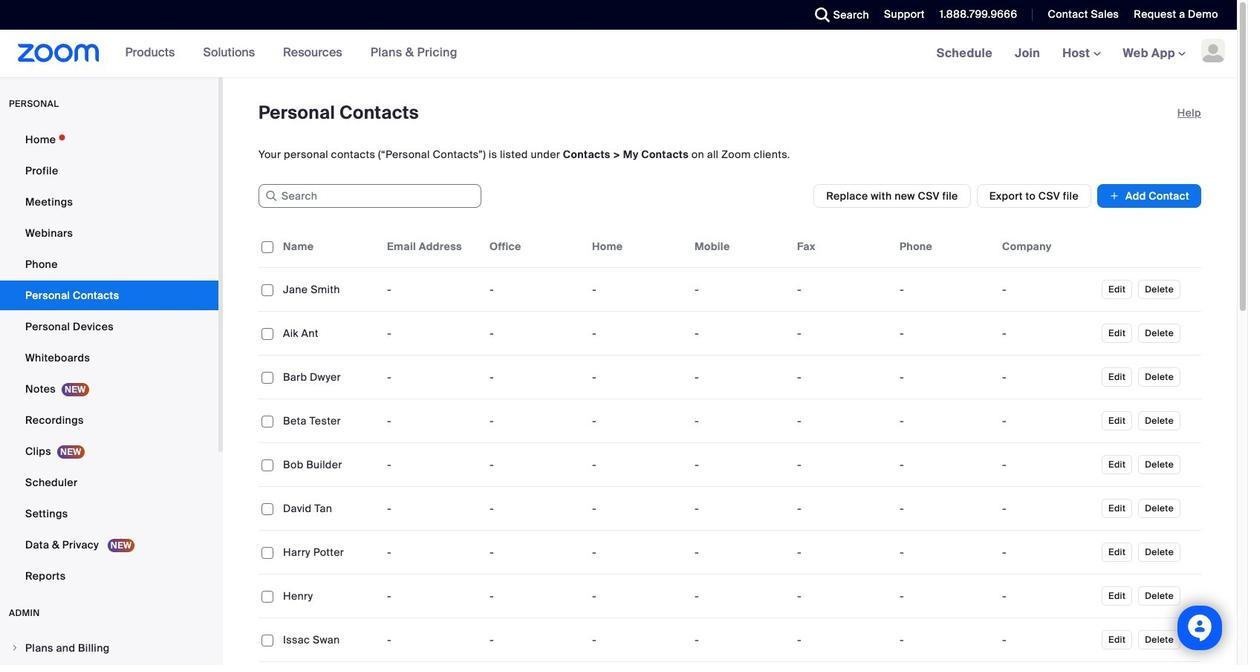 Task type: vqa. For each thing, say whether or not it's contained in the screenshot.
Search Contacts Input text field
yes



Task type: locate. For each thing, give the bounding box(es) containing it.
application
[[259, 226, 1213, 666]]

menu item
[[0, 635, 218, 663]]

cell
[[894, 275, 997, 305], [997, 275, 1099, 305], [894, 319, 997, 349], [997, 319, 1099, 349], [894, 363, 997, 392], [997, 363, 1099, 392], [894, 406, 997, 436], [997, 406, 1099, 436], [894, 450, 997, 480], [997, 450, 1099, 480], [894, 494, 997, 524], [997, 494, 1099, 524], [894, 538, 997, 568], [997, 538, 1099, 568], [894, 582, 997, 612], [997, 582, 1099, 612], [894, 626, 997, 655], [997, 626, 1099, 655], [259, 663, 277, 666], [277, 663, 381, 666], [381, 663, 484, 666], [484, 663, 586, 666], [586, 663, 689, 666], [689, 663, 791, 666], [791, 663, 894, 666], [894, 663, 997, 666], [997, 663, 1099, 666], [1099, 663, 1202, 666]]

banner
[[0, 30, 1237, 78]]

meetings navigation
[[926, 30, 1237, 78]]

Search Contacts Input text field
[[259, 184, 482, 208]]



Task type: describe. For each thing, give the bounding box(es) containing it.
right image
[[10, 644, 19, 653]]

profile picture image
[[1202, 39, 1225, 62]]

zoom logo image
[[18, 44, 99, 62]]

personal menu menu
[[0, 125, 218, 593]]

product information navigation
[[99, 30, 469, 77]]

add image
[[1109, 189, 1120, 204]]



